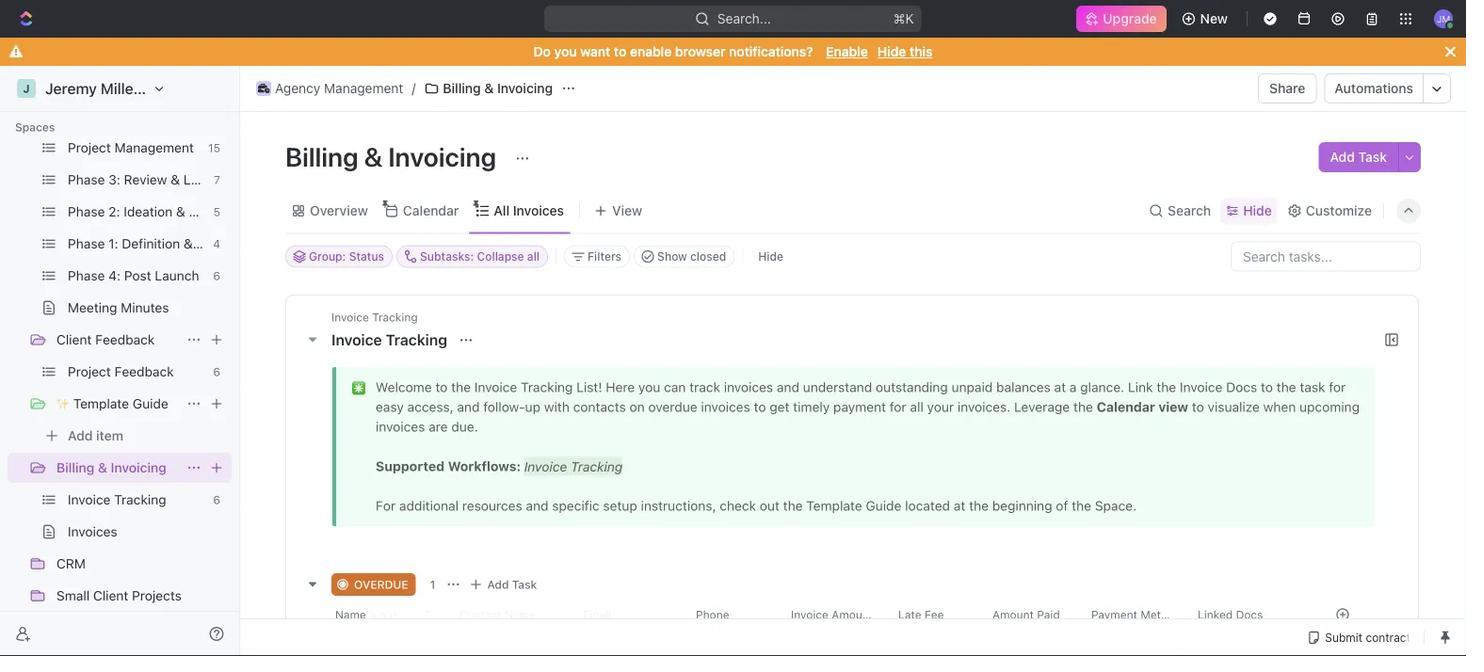 Task type: vqa. For each thing, say whether or not it's contained in the screenshot.
topmost user group icon
no



Task type: describe. For each thing, give the bounding box(es) containing it.
jeremy
[[45, 80, 97, 97]]

name button
[[332, 599, 661, 630]]

view button
[[588, 189, 649, 233]]

search
[[1168, 203, 1211, 218]]

& down add item in the bottom of the page
[[98, 460, 107, 476]]

0 vertical spatial invoicing
[[497, 81, 553, 96]]

1 horizontal spatial billing
[[285, 141, 358, 172]]

& right ideation
[[176, 204, 185, 219]]

1:
[[109, 236, 118, 251]]

phase 1: definition & onboarding link
[[68, 229, 268, 259]]

payment method button
[[1080, 599, 1187, 630]]

business time image
[[258, 84, 270, 93]]

enable
[[826, 44, 868, 59]]

crm
[[57, 556, 86, 572]]

fee
[[925, 608, 944, 621]]

meeting minutes link
[[68, 293, 228, 323]]

1 vertical spatial add task
[[487, 578, 537, 591]]

client for large
[[95, 108, 130, 123]]

amount paid button
[[981, 599, 1080, 630]]

late fee
[[898, 608, 944, 621]]

miller's
[[101, 80, 151, 97]]

4
[[213, 237, 220, 251]]

billing & invoicing inside sidebar navigation
[[57, 460, 166, 476]]

jeremy miller's workspace
[[45, 80, 233, 97]]

& right review
[[171, 172, 180, 187]]

calendar link
[[399, 198, 459, 224]]

group:
[[309, 250, 346, 263]]

0 vertical spatial invoice tracking
[[332, 310, 418, 324]]

linked docs
[[1198, 608, 1263, 621]]

/
[[412, 81, 416, 96]]

spaces
[[15, 121, 55, 134]]

invoicing inside sidebar navigation
[[111, 460, 166, 476]]

agency management link
[[251, 77, 408, 100]]

agency management
[[275, 81, 403, 96]]

0 horizontal spatial billing & invoicing link
[[57, 453, 179, 483]]

7
[[214, 173, 220, 186]]

billing inside sidebar navigation
[[57, 460, 94, 476]]

automations
[[1335, 81, 1414, 96]]

client for small
[[93, 588, 128, 604]]

paid
[[1037, 608, 1060, 621]]

⌘k
[[894, 11, 914, 26]]

Search tasks... text field
[[1232, 243, 1420, 271]]

small client projects link
[[57, 581, 228, 611]]

phase for phase 1: definition & onboarding
[[68, 236, 105, 251]]

0 vertical spatial project
[[133, 108, 176, 123]]

hide button
[[751, 245, 791, 268]]

crm link
[[57, 549, 228, 579]]

invoice down the group: status
[[332, 310, 369, 324]]

15
[[208, 141, 220, 154]]

6 for invoice tracking
[[213, 494, 220, 507]]

tara shultz's workspace, , element
[[17, 79, 36, 98]]

amount paid
[[993, 608, 1060, 621]]

small
[[57, 588, 90, 604]]

all invoices link
[[490, 198, 564, 224]]

management for project management
[[114, 140, 194, 155]]

filters button
[[564, 245, 630, 268]]

subtasks:
[[420, 250, 474, 263]]

status
[[349, 250, 384, 263]]

hide inside dropdown button
[[1243, 203, 1272, 218]]

phase for phase 2: ideation & production
[[68, 204, 105, 219]]

feedback for project feedback
[[114, 364, 174, 380]]

1 horizontal spatial hide
[[878, 44, 906, 59]]

jm
[[1437, 13, 1451, 24]]

overview link
[[306, 198, 368, 224]]

1 horizontal spatial add task button
[[1319, 142, 1399, 172]]

search button
[[1143, 198, 1217, 224]]

new
[[1200, 11, 1228, 26]]

do you want to enable browser notifications? enable hide this
[[534, 44, 933, 59]]

meeting minutes
[[68, 300, 169, 316]]

3:
[[109, 172, 120, 187]]

agency
[[275, 81, 320, 96]]

overdue
[[354, 578, 408, 591]]

jm button
[[1429, 4, 1459, 34]]

0 vertical spatial tracking
[[372, 310, 418, 324]]

guide
[[133, 396, 168, 412]]

collapse
[[477, 250, 524, 263]]

1
[[430, 578, 436, 591]]

phase 4: post launch
[[68, 268, 199, 283]]

calendar
[[403, 203, 459, 218]]

method
[[1141, 608, 1182, 621]]

1 vertical spatial invoice tracking
[[332, 331, 451, 348]]

production
[[189, 204, 255, 219]]

& right /
[[484, 81, 494, 96]]

do
[[534, 44, 551, 59]]

linked
[[1198, 608, 1233, 621]]

& left 4
[[184, 236, 193, 251]]

0 vertical spatial add
[[1330, 149, 1355, 165]]

phone button
[[685, 599, 780, 630]]

group: status
[[309, 250, 384, 263]]

name
[[335, 608, 366, 621]]

1 vertical spatial task
[[512, 578, 537, 591]]

ideation
[[124, 204, 173, 219]]

show
[[657, 250, 687, 263]]

share button
[[1258, 73, 1317, 104]]

2 horizontal spatial billing
[[443, 81, 481, 96]]

payment method
[[1092, 608, 1182, 621]]

onboarding
[[196, 236, 268, 251]]

invoice tracking inside sidebar navigation
[[68, 492, 166, 508]]

invoice inside dropdown button
[[791, 608, 829, 621]]

client feedback link
[[57, 325, 179, 355]]

phase for phase 3: review & launch
[[68, 172, 105, 187]]

4:
[[109, 268, 121, 283]]

show closed
[[657, 250, 726, 263]]

project management
[[68, 140, 194, 155]]

projects
[[132, 588, 182, 604]]

project management link
[[68, 133, 201, 163]]

enable
[[630, 44, 672, 59]]

✨ template guide
[[57, 396, 168, 412]]

meeting
[[68, 300, 117, 316]]



Task type: locate. For each thing, give the bounding box(es) containing it.
1 vertical spatial billing
[[285, 141, 358, 172]]

add left "item"
[[68, 428, 93, 444]]

0 vertical spatial launch
[[183, 172, 228, 187]]

search...
[[718, 11, 771, 26]]

1 horizontal spatial task
[[1359, 149, 1387, 165]]

sidebar navigation
[[0, 66, 268, 656]]

view
[[612, 203, 642, 218]]

phase 3: review & launch link
[[68, 165, 228, 195]]

client right small
[[93, 588, 128, 604]]

add item button
[[8, 421, 232, 451]]

1 vertical spatial client
[[57, 332, 92, 348]]

amount left late
[[832, 608, 873, 621]]

invoicing up invoice tracking link
[[111, 460, 166, 476]]

2 vertical spatial client
[[93, 588, 128, 604]]

tracking
[[372, 310, 418, 324], [386, 331, 447, 348], [114, 492, 166, 508]]

0 vertical spatial add task
[[1330, 149, 1387, 165]]

client down 'meeting'
[[57, 332, 92, 348]]

hide right closed
[[758, 250, 784, 263]]

phase left 1:
[[68, 236, 105, 251]]

billing right /
[[443, 81, 481, 96]]

template
[[73, 396, 129, 412]]

management left /
[[324, 81, 403, 96]]

2:
[[109, 204, 120, 219]]

1 horizontal spatial add
[[487, 578, 509, 591]]

add task button
[[1319, 142, 1399, 172], [465, 573, 545, 596]]

feedback up "guide"
[[114, 364, 174, 380]]

billing & invoicing down "item"
[[57, 460, 166, 476]]

1 phase from the top
[[68, 172, 105, 187]]

project feedback link
[[68, 357, 206, 387]]

0 horizontal spatial amount
[[832, 608, 873, 621]]

1 horizontal spatial billing & invoicing link
[[419, 77, 558, 100]]

overview
[[310, 203, 368, 218]]

phase 4: post launch link
[[68, 261, 206, 291]]

project feedback
[[68, 364, 174, 380]]

minutes
[[121, 300, 169, 316]]

this
[[910, 44, 933, 59]]

project down large
[[68, 140, 111, 155]]

invoices right the all
[[513, 203, 564, 218]]

0 horizontal spatial task
[[512, 578, 537, 591]]

2 phase from the top
[[68, 204, 105, 219]]

invoice inside sidebar navigation
[[68, 492, 111, 508]]

definition
[[122, 236, 180, 251]]

project
[[133, 108, 176, 123], [68, 140, 111, 155], [68, 364, 111, 380]]

&
[[484, 81, 494, 96], [364, 141, 383, 172], [171, 172, 180, 187], [176, 204, 185, 219], [184, 236, 193, 251], [98, 460, 107, 476]]

tracking up invoices link
[[114, 492, 166, 508]]

0 horizontal spatial hide
[[758, 250, 784, 263]]

1 vertical spatial billing & invoicing link
[[57, 453, 179, 483]]

1 vertical spatial 6
[[213, 365, 220, 379]]

invoicing down do
[[497, 81, 553, 96]]

3 phase from the top
[[68, 236, 105, 251]]

2 vertical spatial invoice tracking
[[68, 492, 166, 508]]

management
[[324, 81, 403, 96], [114, 140, 194, 155]]

add up customize
[[1330, 149, 1355, 165]]

1 vertical spatial add
[[68, 428, 93, 444]]

0 vertical spatial 6
[[213, 269, 220, 283]]

0 horizontal spatial management
[[114, 140, 194, 155]]

invoice right phone "dropdown button"
[[791, 608, 829, 621]]

late
[[898, 608, 922, 621]]

hide
[[878, 44, 906, 59], [1243, 203, 1272, 218], [758, 250, 784, 263]]

browser
[[675, 44, 726, 59]]

automations button
[[1326, 74, 1423, 103]]

phase 1: definition & onboarding
[[68, 236, 268, 251]]

launch down phase 1: definition & onboarding link
[[155, 268, 199, 283]]

0 vertical spatial hide
[[878, 44, 906, 59]]

0 vertical spatial billing & invoicing link
[[419, 77, 558, 100]]

launch
[[183, 172, 228, 187], [155, 268, 199, 283]]

customize
[[1306, 203, 1372, 218]]

2 vertical spatial billing
[[57, 460, 94, 476]]

✨ template guide link
[[57, 389, 179, 419]]

tracking down status
[[372, 310, 418, 324]]

1 vertical spatial invoicing
[[388, 141, 496, 172]]

0 horizontal spatial invoices
[[68, 524, 117, 540]]

task up customize
[[1359, 149, 1387, 165]]

1 vertical spatial invoices
[[68, 524, 117, 540]]

upgrade
[[1103, 11, 1157, 26]]

phase left 3:
[[68, 172, 105, 187]]

6 for phase 4: post launch
[[213, 269, 220, 283]]

0 vertical spatial billing
[[443, 81, 481, 96]]

project for project management
[[68, 140, 111, 155]]

6 up invoices link
[[213, 494, 220, 507]]

billing & invoicing link down do
[[419, 77, 558, 100]]

billing up overview link
[[285, 141, 358, 172]]

client down miller's
[[95, 108, 130, 123]]

all
[[494, 203, 510, 218]]

want
[[580, 44, 611, 59]]

1 vertical spatial project
[[68, 140, 111, 155]]

project up template
[[68, 364, 111, 380]]

management up phase 3: review & launch
[[114, 140, 194, 155]]

1 vertical spatial management
[[114, 140, 194, 155]]

add inside 'button'
[[68, 428, 93, 444]]

feedback for client feedback
[[95, 332, 155, 348]]

hide button
[[1221, 198, 1278, 224]]

2 vertical spatial 6
[[213, 494, 220, 507]]

customize button
[[1282, 198, 1378, 224]]

billing & invoicing down do
[[443, 81, 553, 96]]

billing
[[443, 81, 481, 96], [285, 141, 358, 172], [57, 460, 94, 476]]

3 6 from the top
[[213, 494, 220, 507]]

2 vertical spatial tracking
[[114, 492, 166, 508]]

management for agency management
[[324, 81, 403, 96]]

large
[[57, 108, 91, 123]]

1 vertical spatial hide
[[1243, 203, 1272, 218]]

2 horizontal spatial hide
[[1243, 203, 1272, 218]]

invoice tracking link
[[68, 485, 206, 515]]

0 vertical spatial feedback
[[95, 332, 155, 348]]

0 vertical spatial invoices
[[513, 203, 564, 218]]

✨
[[57, 396, 70, 412]]

2 vertical spatial billing & invoicing
[[57, 460, 166, 476]]

project for project feedback
[[68, 364, 111, 380]]

subtasks: collapse all
[[420, 250, 540, 263]]

1 6 from the top
[[213, 269, 220, 283]]

phone
[[696, 608, 730, 621]]

6 for project feedback
[[213, 365, 220, 379]]

task
[[1359, 149, 1387, 165], [512, 578, 537, 591]]

invoices up crm
[[68, 524, 117, 540]]

small client projects
[[57, 588, 182, 604]]

add task button up customize
[[1319, 142, 1399, 172]]

invoice amount button
[[780, 599, 887, 630]]

client feedback
[[57, 332, 155, 348]]

notifications?
[[729, 44, 813, 59]]

invoices link
[[68, 517, 228, 547]]

billing & invoicing up calendar link at the top
[[285, 141, 502, 172]]

1 horizontal spatial add task
[[1330, 149, 1387, 165]]

invoice tracking
[[332, 310, 418, 324], [332, 331, 451, 348], [68, 492, 166, 508]]

project down jeremy miller's workspace
[[133, 108, 176, 123]]

invoices
[[513, 203, 564, 218], [68, 524, 117, 540]]

0 horizontal spatial add task button
[[465, 573, 545, 596]]

feedback up project feedback
[[95, 332, 155, 348]]

task up name dropdown button
[[512, 578, 537, 591]]

6 down 4
[[213, 269, 220, 283]]

1 amount from the left
[[832, 608, 873, 621]]

0 vertical spatial add task button
[[1319, 142, 1399, 172]]

1 vertical spatial feedback
[[114, 364, 174, 380]]

add task up name dropdown button
[[487, 578, 537, 591]]

0 horizontal spatial add
[[68, 428, 93, 444]]

1 horizontal spatial management
[[324, 81, 403, 96]]

upgrade link
[[1077, 6, 1167, 32]]

hide inside button
[[758, 250, 784, 263]]

filters
[[588, 250, 622, 263]]

view button
[[588, 198, 649, 224]]

billing & invoicing
[[443, 81, 553, 96], [285, 141, 502, 172], [57, 460, 166, 476]]

all invoices
[[494, 203, 564, 218]]

1 vertical spatial add task button
[[465, 573, 545, 596]]

hide left this
[[878, 44, 906, 59]]

tracking inside sidebar navigation
[[114, 492, 166, 508]]

2 vertical spatial invoicing
[[111, 460, 166, 476]]

late fee button
[[887, 599, 981, 630]]

0 vertical spatial task
[[1359, 149, 1387, 165]]

workspace
[[155, 80, 233, 97]]

2 vertical spatial add
[[487, 578, 509, 591]]

management inside sidebar navigation
[[114, 140, 194, 155]]

tracking down subtasks:
[[386, 331, 447, 348]]

feedback
[[95, 332, 155, 348], [114, 364, 174, 380]]

0 vertical spatial billing & invoicing
[[443, 81, 553, 96]]

0 vertical spatial management
[[324, 81, 403, 96]]

5
[[213, 205, 220, 218]]

to
[[614, 44, 627, 59]]

2 vertical spatial project
[[68, 364, 111, 380]]

0 vertical spatial client
[[95, 108, 130, 123]]

hide right "search"
[[1243, 203, 1272, 218]]

1 horizontal spatial amount
[[993, 608, 1034, 621]]

2 amount from the left
[[993, 608, 1034, 621]]

payment
[[1092, 608, 1138, 621]]

closed
[[690, 250, 726, 263]]

share
[[1270, 81, 1306, 96]]

0 horizontal spatial billing
[[57, 460, 94, 476]]

0 horizontal spatial add task
[[487, 578, 537, 591]]

4 phase from the top
[[68, 268, 105, 283]]

2 vertical spatial hide
[[758, 250, 784, 263]]

1 horizontal spatial invoices
[[513, 203, 564, 218]]

review
[[124, 172, 167, 187]]

linked docs button
[[1187, 599, 1313, 630]]

large client project link
[[57, 101, 179, 131]]

add up name dropdown button
[[487, 578, 509, 591]]

amount left paid
[[993, 608, 1034, 621]]

launch down 15 in the top of the page
[[183, 172, 228, 187]]

invoices inside sidebar navigation
[[68, 524, 117, 540]]

invoice down status
[[332, 331, 382, 348]]

1 vertical spatial billing & invoicing
[[285, 141, 502, 172]]

phase left 4:
[[68, 268, 105, 283]]

phase for phase 4: post launch
[[68, 268, 105, 283]]

2 horizontal spatial add
[[1330, 149, 1355, 165]]

phase 3: review & launch
[[68, 172, 228, 187]]

invoice
[[332, 310, 369, 324], [332, 331, 382, 348], [68, 492, 111, 508], [791, 608, 829, 621]]

phase left the 2:
[[68, 204, 105, 219]]

2 6 from the top
[[213, 365, 220, 379]]

large client project
[[57, 108, 176, 123]]

add task up customize
[[1330, 149, 1387, 165]]

add task button up name dropdown button
[[465, 573, 545, 596]]

1 vertical spatial launch
[[155, 268, 199, 283]]

& up overview
[[364, 141, 383, 172]]

billing down add item in the bottom of the page
[[57, 460, 94, 476]]

6 right "project feedback" link
[[213, 365, 220, 379]]

invoice down add item in the bottom of the page
[[68, 492, 111, 508]]

billing & invoicing link down add item 'button'
[[57, 453, 179, 483]]

invoicing up calendar
[[388, 141, 496, 172]]

1 vertical spatial tracking
[[386, 331, 447, 348]]



